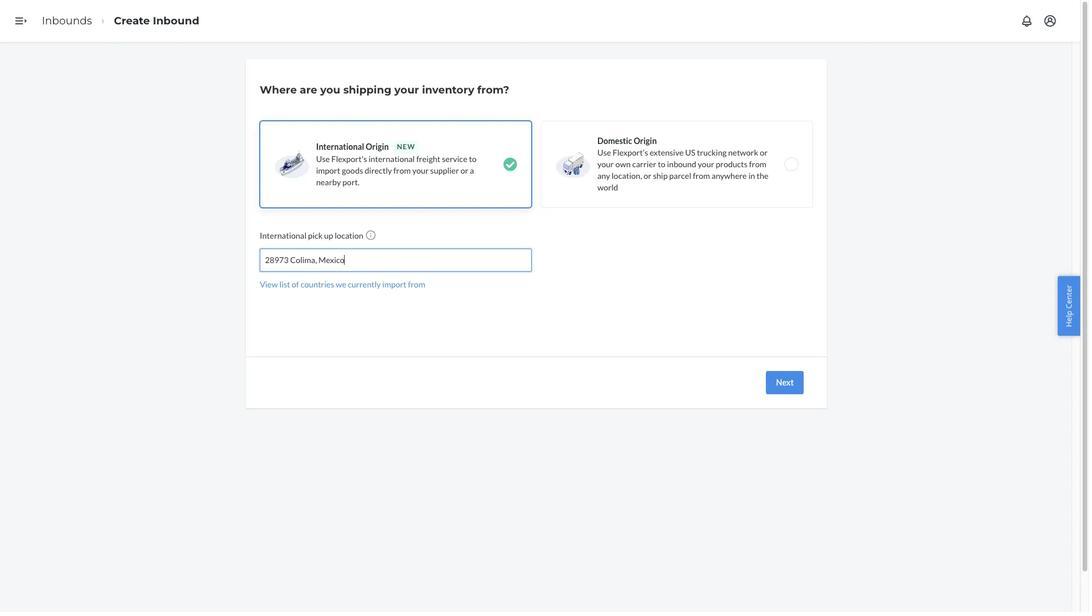 Task type: vqa. For each thing, say whether or not it's contained in the screenshot.
THE BILLING
no



Task type: locate. For each thing, give the bounding box(es) containing it.
products
[[716, 159, 748, 169]]

import inside button
[[382, 280, 407, 290]]

use
[[598, 148, 611, 158], [316, 154, 330, 164]]

from up the the
[[749, 159, 767, 169]]

from down international
[[394, 166, 411, 176]]

1 vertical spatial international
[[260, 231, 307, 241]]

import
[[316, 166, 340, 176], [382, 280, 407, 290]]

any
[[598, 171, 610, 181]]

0 horizontal spatial use
[[316, 154, 330, 164]]

ship
[[653, 171, 668, 181]]

None text field
[[265, 255, 346, 266]]

origin up flexport's
[[634, 136, 657, 146]]

or left "a"
[[461, 166, 469, 176]]

next
[[776, 378, 794, 388]]

import up nearby
[[316, 166, 340, 176]]

open notifications image
[[1020, 14, 1034, 28]]

0 vertical spatial import
[[316, 166, 340, 176]]

the
[[757, 171, 769, 181]]

your right shipping
[[395, 84, 419, 97]]

create inbound
[[114, 14, 199, 27]]

from
[[749, 159, 767, 169], [394, 166, 411, 176], [693, 171, 710, 181], [408, 280, 425, 290]]

where
[[260, 84, 297, 97]]

world
[[598, 183, 618, 192]]

1 horizontal spatial to
[[658, 159, 666, 169]]

view
[[260, 280, 278, 290]]

to
[[469, 154, 477, 164], [658, 159, 666, 169]]

port.
[[343, 177, 360, 187]]

origin
[[634, 136, 657, 146], [366, 142, 389, 152]]

are
[[300, 84, 317, 97]]

import for from
[[382, 280, 407, 290]]

to inside domestic origin use flexport's extensive us trucking network or your own carrier to inbound your products from any location, or ship parcel from anywhere in the world
[[658, 159, 666, 169]]

from right currently in the left top of the page
[[408, 280, 425, 290]]

location,
[[612, 171, 642, 181]]

0 vertical spatial international
[[316, 142, 364, 152]]

use up nearby
[[316, 154, 330, 164]]

1 horizontal spatial international
[[316, 142, 364, 152]]

directly
[[365, 166, 392, 176]]

your up "any"
[[598, 159, 614, 169]]

international origin
[[316, 142, 389, 152]]

0 horizontal spatial origin
[[366, 142, 389, 152]]

use down domestic
[[598, 148, 611, 158]]

pick
[[308, 231, 323, 241]]

help center button
[[1058, 277, 1081, 336]]

origin up international
[[366, 142, 389, 152]]

0 horizontal spatial to
[[469, 154, 477, 164]]

to up "a"
[[469, 154, 477, 164]]

1 horizontal spatial import
[[382, 280, 407, 290]]

international left "pick"
[[260, 231, 307, 241]]

currently
[[348, 280, 381, 290]]

international up flexport's
[[316, 142, 364, 152]]

0 horizontal spatial import
[[316, 166, 340, 176]]

or inside use flexport's international freight service to import goods directly from your supplier or a nearby port.
[[461, 166, 469, 176]]

origin inside domestic origin use flexport's extensive us trucking network or your own carrier to inbound your products from any location, or ship parcel from anywhere in the world
[[634, 136, 657, 146]]

list
[[280, 280, 290, 290]]

1 horizontal spatial origin
[[634, 136, 657, 146]]

location
[[335, 231, 364, 241]]

import inside use flexport's international freight service to import goods directly from your supplier or a nearby port.
[[316, 166, 340, 176]]

to inside use flexport's international freight service to import goods directly from your supplier or a nearby port.
[[469, 154, 477, 164]]

from right "parcel"
[[693, 171, 710, 181]]

countries
[[301, 280, 334, 290]]

goods
[[342, 166, 363, 176]]

to up "ship"
[[658, 159, 666, 169]]

international
[[316, 142, 364, 152], [260, 231, 307, 241]]

nearby
[[316, 177, 341, 187]]

or right network on the right top of page
[[760, 148, 768, 158]]

your
[[395, 84, 419, 97], [598, 159, 614, 169], [698, 159, 715, 169], [412, 166, 429, 176]]

inbounds link
[[42, 14, 92, 27]]

or down carrier
[[644, 171, 652, 181]]

international for international pick up location
[[260, 231, 307, 241]]

0 horizontal spatial or
[[461, 166, 469, 176]]

origin for international
[[366, 142, 389, 152]]

your down 'freight'
[[412, 166, 429, 176]]

check circle image
[[503, 158, 517, 171]]

new
[[397, 142, 415, 151]]

next button
[[766, 371, 804, 395]]

or
[[760, 148, 768, 158], [461, 166, 469, 176], [644, 171, 652, 181]]

of
[[292, 280, 299, 290]]

open account menu image
[[1044, 14, 1057, 28]]

international for international origin
[[316, 142, 364, 152]]

import right currently in the left top of the page
[[382, 280, 407, 290]]

1 vertical spatial import
[[382, 280, 407, 290]]

extensive
[[650, 148, 684, 158]]

own
[[616, 159, 631, 169]]

1 horizontal spatial use
[[598, 148, 611, 158]]

0 horizontal spatial international
[[260, 231, 307, 241]]



Task type: describe. For each thing, give the bounding box(es) containing it.
carrier
[[632, 159, 657, 169]]

create inbound link
[[114, 14, 199, 27]]

create
[[114, 14, 150, 27]]

domestic origin use flexport's extensive us trucking network or your own carrier to inbound your products from any location, or ship parcel from anywhere in the world
[[598, 136, 769, 192]]

use inside use flexport's international freight service to import goods directly from your supplier or a nearby port.
[[316, 154, 330, 164]]

inbound
[[153, 14, 199, 27]]

we
[[336, 280, 346, 290]]

2 horizontal spatial or
[[760, 148, 768, 158]]

open navigation image
[[14, 14, 28, 28]]

a
[[470, 166, 474, 176]]

1 horizontal spatial or
[[644, 171, 652, 181]]

help center
[[1064, 285, 1075, 327]]

import for goods
[[316, 166, 340, 176]]

inbound
[[667, 159, 697, 169]]

your down trucking
[[698, 159, 715, 169]]

flexport's
[[613, 148, 648, 158]]

in
[[749, 171, 755, 181]]

flexport's
[[332, 154, 367, 164]]

supplier
[[430, 166, 459, 176]]

inventory
[[422, 84, 475, 97]]

use inside domestic origin use flexport's extensive us trucking network or your own carrier to inbound your products from any location, or ship parcel from anywhere in the world
[[598, 148, 611, 158]]

international pick up location
[[260, 231, 365, 241]]

where are you shipping your inventory from?
[[260, 84, 510, 97]]

trucking
[[697, 148, 727, 158]]

view list of countries we currently import from
[[260, 280, 425, 290]]

shipping
[[343, 84, 392, 97]]

view list of countries we currently import from button
[[260, 279, 425, 291]]

your inside use flexport's international freight service to import goods directly from your supplier or a nearby port.
[[412, 166, 429, 176]]

from inside view list of countries we currently import from button
[[408, 280, 425, 290]]

network
[[728, 148, 759, 158]]

you
[[320, 84, 340, 97]]

domestic
[[598, 136, 632, 146]]

international
[[369, 154, 415, 164]]

origin for domestic
[[634, 136, 657, 146]]

anywhere
[[712, 171, 747, 181]]

center
[[1064, 285, 1075, 309]]

up
[[324, 231, 333, 241]]

breadcrumbs navigation
[[33, 4, 209, 38]]

us
[[685, 148, 696, 158]]

service
[[442, 154, 468, 164]]

freight
[[416, 154, 441, 164]]

use flexport's international freight service to import goods directly from your supplier or a nearby port.
[[316, 154, 477, 187]]

from?
[[477, 84, 510, 97]]

help
[[1064, 311, 1075, 327]]

from inside use flexport's international freight service to import goods directly from your supplier or a nearby port.
[[394, 166, 411, 176]]

inbounds
[[42, 14, 92, 27]]

parcel
[[669, 171, 692, 181]]



